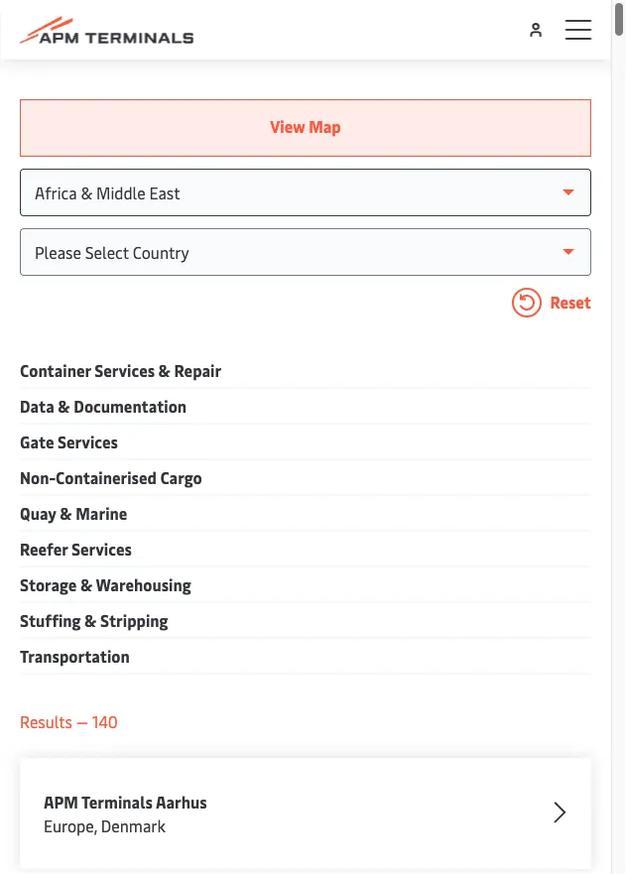 Task type: locate. For each thing, give the bounding box(es) containing it.
results — 140
[[20, 711, 118, 732]]

services up the documentation
[[94, 359, 155, 381]]

& left repair
[[158, 359, 171, 381]]

services inside button
[[94, 359, 155, 381]]

reefer
[[20, 538, 68, 559]]

quay & marine
[[20, 502, 127, 524]]

warehousing
[[96, 574, 191, 595]]

view
[[270, 116, 305, 137]]

& right data
[[58, 395, 70, 416]]

2 vertical spatial services
[[71, 538, 132, 559]]

container
[[20, 359, 91, 381]]

services down marine
[[71, 538, 132, 559]]

quay & marine button
[[20, 501, 127, 525]]

non-
[[20, 466, 56, 488]]

services for reefer
[[71, 538, 132, 559]]

stuffing & stripping button
[[20, 608, 168, 632]]

& up stuffing & stripping
[[80, 574, 93, 595]]

container services & repair button
[[20, 358, 221, 382]]

services down data & documentation button
[[58, 431, 118, 452]]

reset
[[547, 291, 591, 313]]

containerised
[[56, 466, 157, 488]]

1 vertical spatial services
[[58, 431, 118, 452]]

apm terminals aarhus europe, denmark
[[44, 791, 207, 836]]

& down the storage & warehousing button in the bottom left of the page
[[84, 609, 97, 631]]

& right quay
[[60, 502, 72, 524]]

apm
[[44, 791, 78, 812]]

view map button
[[20, 99, 591, 157]]

stripping
[[100, 609, 168, 631]]

0 vertical spatial services
[[94, 359, 155, 381]]

&
[[158, 359, 171, 381], [58, 395, 70, 416], [60, 502, 72, 524], [80, 574, 93, 595], [84, 609, 97, 631]]

stuffing
[[20, 609, 81, 631]]

services
[[94, 359, 155, 381], [58, 431, 118, 452], [71, 538, 132, 559]]

denmark
[[101, 815, 166, 836]]

stuffing & stripping
[[20, 609, 168, 631]]

container services & repair
[[20, 359, 221, 381]]

& inside button
[[158, 359, 171, 381]]

services for container
[[94, 359, 155, 381]]

& for documentation
[[58, 395, 70, 416]]



Task type: describe. For each thing, give the bounding box(es) containing it.
storage & warehousing
[[20, 574, 191, 595]]

map
[[309, 116, 341, 137]]

& for stripping
[[84, 609, 97, 631]]

gate services button
[[20, 430, 118, 454]]

reefer services
[[20, 538, 132, 559]]

aarhus
[[156, 791, 207, 812]]

cargo
[[160, 466, 202, 488]]

data & documentation button
[[20, 394, 187, 418]]

—
[[76, 711, 88, 732]]

quay
[[20, 502, 56, 524]]

results
[[20, 711, 72, 732]]

data & documentation
[[20, 395, 187, 416]]

transportation button
[[20, 644, 130, 668]]

non-containerised cargo button
[[20, 465, 202, 489]]

services for gate
[[58, 431, 118, 452]]

gate services
[[20, 431, 118, 452]]

reefer services button
[[20, 537, 132, 561]]

storage & warehousing button
[[20, 573, 191, 596]]

140
[[92, 711, 118, 732]]

terminals
[[81, 791, 153, 812]]

documentation
[[74, 395, 187, 416]]

data
[[20, 395, 54, 416]]

marine
[[76, 502, 127, 524]]

non-containerised cargo
[[20, 466, 202, 488]]

gate
[[20, 431, 54, 452]]

storage
[[20, 574, 77, 595]]

reset button
[[20, 288, 591, 322]]

europe,
[[44, 815, 97, 836]]

view map
[[270, 116, 341, 137]]

transportation
[[20, 645, 130, 666]]

& for marine
[[60, 502, 72, 524]]

repair
[[174, 359, 221, 381]]

& for warehousing
[[80, 574, 93, 595]]



Task type: vqa. For each thing, say whether or not it's contained in the screenshot.
period
no



